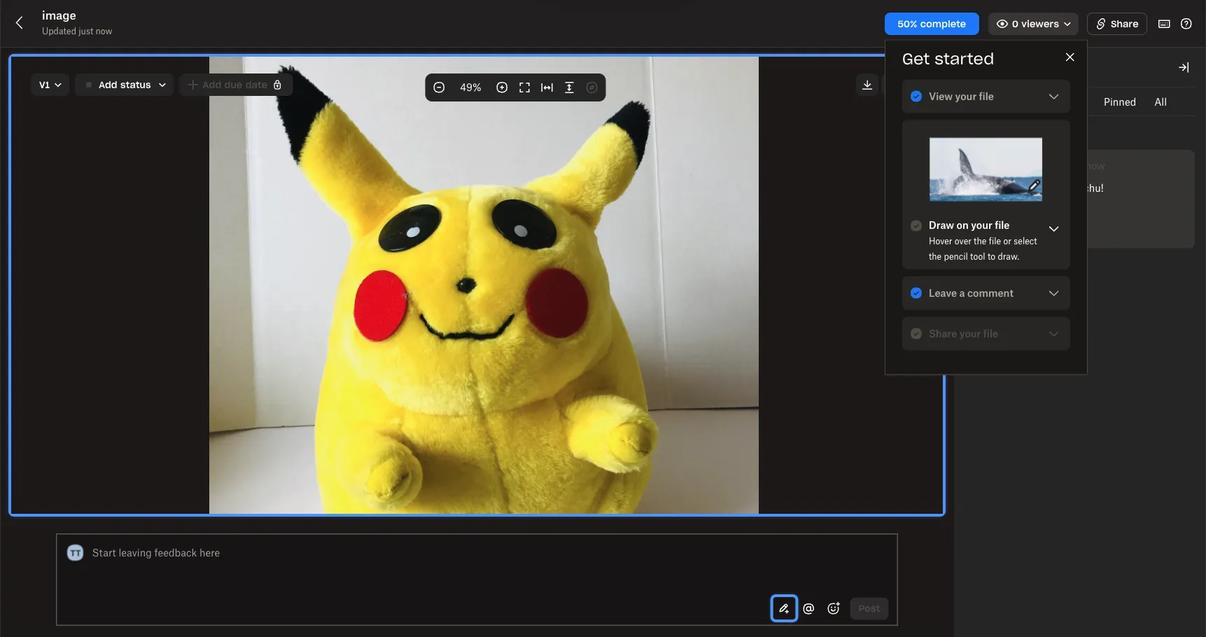 Task type: describe. For each thing, give the bounding box(es) containing it.
file down comment
[[984, 328, 999, 340]]

image
[[42, 8, 76, 22]]

your for share
[[960, 328, 982, 340]]

just
[[79, 26, 93, 36]]

draw on your file hover over the file or select the pencil tool to draw.
[[929, 219, 1038, 262]]

what a cute pikachu!
[[1005, 182, 1104, 194]]

feedback
[[155, 547, 197, 559]]

view
[[929, 90, 953, 102]]

get
[[903, 49, 930, 68]]

0 viewers button
[[989, 13, 1079, 35]]

all button
[[1147, 90, 1176, 113]]

comment
[[968, 287, 1014, 299]]

leaving
[[119, 547, 152, 559]]

or
[[1004, 236, 1012, 247]]

pinned button
[[1096, 90, 1145, 113]]

0 vertical spatial the
[[974, 236, 987, 247]]

all
[[1155, 96, 1168, 108]]

start leaving feedback here
[[92, 547, 220, 559]]

fit to width image
[[539, 79, 556, 96]]

on
[[957, 219, 969, 231]]

now for image
[[96, 26, 112, 36]]

unresolved button
[[966, 90, 1035, 113]]

reply button
[[1006, 223, 1030, 240]]

over
[[955, 236, 972, 247]]

add status
[[99, 79, 151, 90]]

a for cute
[[1034, 182, 1039, 194]]

resolved button
[[1036, 90, 1095, 113]]

image updated just now
[[42, 8, 112, 36]]

v1
[[39, 79, 50, 90]]

unresolved
[[974, 96, 1026, 108]]

hide sidebar image
[[1176, 59, 1193, 76]]

tab list containing unresolved
[[966, 90, 1176, 113]]

terry turtle just now
[[1005, 159, 1106, 171]]

share for share your file
[[929, 328, 958, 340]]

cute
[[1042, 182, 1062, 194]]

leave a comment
[[929, 287, 1014, 299]]

updated
[[42, 26, 76, 36]]

started
[[935, 49, 995, 68]]

view your file
[[929, 90, 995, 102]]

draw
[[929, 219, 955, 231]]

pencil
[[944, 251, 969, 262]]

share for share
[[1112, 18, 1140, 29]]

1 vertical spatial the
[[929, 251, 942, 262]]

pikachu!
[[1065, 182, 1104, 194]]

mention button image
[[801, 601, 818, 618]]

get started
[[903, 49, 995, 68]]

add emoji image
[[826, 601, 842, 617]]

draw.
[[998, 251, 1020, 262]]

toggle fullscreen image
[[517, 79, 533, 96]]

here
[[200, 547, 220, 559]]

add status button
[[75, 74, 174, 96]]

show drawing tools image
[[777, 601, 793, 618]]

complete
[[921, 18, 967, 29]]

share button
[[1088, 13, 1148, 35]]

leave
[[929, 287, 958, 299]]

comments
[[966, 60, 1027, 74]]



Task type: locate. For each thing, give the bounding box(es) containing it.
0 horizontal spatial the
[[929, 251, 942, 262]]

the up tool
[[974, 236, 987, 247]]

1 vertical spatial a
[[960, 287, 966, 299]]

status
[[120, 79, 151, 90]]

resolved
[[1045, 96, 1086, 108]]

1 vertical spatial now
[[1086, 159, 1106, 171]]

1 horizontal spatial now
[[1086, 159, 1106, 171]]

a for comment
[[960, 287, 966, 299]]

add
[[99, 79, 117, 90]]

hover
[[929, 236, 953, 247]]

1 horizontal spatial the
[[974, 236, 987, 247]]

1 vertical spatial your
[[972, 219, 993, 231]]

pinned
[[1105, 96, 1137, 108]]

now
[[96, 26, 112, 36], [1086, 159, 1106, 171]]

file down comments
[[980, 90, 995, 102]]

your for view
[[956, 90, 977, 102]]

to
[[988, 251, 996, 262]]

0
[[1013, 18, 1019, 29]]

1 vertical spatial share
[[929, 328, 958, 340]]

a left 'cute'
[[1034, 182, 1039, 194]]

now right the "just"
[[96, 26, 112, 36]]

0 viewers
[[1013, 18, 1060, 29]]

the
[[974, 236, 987, 247], [929, 251, 942, 262]]

2 vertical spatial your
[[960, 328, 982, 340]]

share your file
[[929, 328, 999, 340]]

a
[[1034, 182, 1039, 194], [960, 287, 966, 299]]

50%
[[898, 18, 918, 29]]

tt
[[70, 549, 81, 558]]

now inside image updated just now
[[96, 26, 112, 36]]

0 horizontal spatial a
[[960, 287, 966, 299]]

0 horizontal spatial share
[[929, 328, 958, 340]]

viewers
[[1022, 18, 1060, 29]]

50% complete
[[898, 18, 967, 29]]

share inside 'button'
[[1112, 18, 1140, 29]]

now for terry turtle
[[1086, 159, 1106, 171]]

your down leave a comment
[[960, 328, 982, 340]]

your right view
[[956, 90, 977, 102]]

1 horizontal spatial a
[[1034, 182, 1039, 194]]

0 vertical spatial your
[[956, 90, 977, 102]]

file left or
[[989, 236, 1002, 247]]

share
[[1112, 18, 1140, 29], [929, 328, 958, 340]]

share left keyboard shortcuts "image"
[[1112, 18, 1140, 29]]

your
[[956, 90, 977, 102], [972, 219, 993, 231], [960, 328, 982, 340]]

now right just
[[1086, 159, 1106, 171]]

0 horizontal spatial now
[[96, 26, 112, 36]]

select
[[1014, 236, 1038, 247]]

0 vertical spatial share
[[1112, 18, 1140, 29]]

file up or
[[995, 219, 1010, 231]]

fit to height image
[[561, 79, 578, 96]]

start
[[92, 547, 116, 559]]

what
[[1005, 182, 1031, 194]]

your right 'on'
[[972, 219, 993, 231]]

tab list
[[966, 90, 1176, 113]]

terry
[[1005, 159, 1030, 171]]

just
[[1065, 159, 1083, 171]]

None text field
[[92, 545, 889, 561]]

v1 button
[[31, 74, 69, 96]]

0 vertical spatial now
[[96, 26, 112, 36]]

a right leave
[[960, 287, 966, 299]]

share down leave
[[929, 328, 958, 340]]

file
[[980, 90, 995, 102], [995, 219, 1010, 231], [989, 236, 1002, 247], [984, 328, 999, 340]]

50% complete button
[[885, 13, 980, 35]]

your inside draw on your file hover over the file or select the pencil tool to draw.
[[972, 219, 993, 231]]

the down hover
[[929, 251, 942, 262]]

keyboard shortcuts image
[[1156, 15, 1173, 32]]

0 vertical spatial a
[[1034, 182, 1039, 194]]

tool
[[971, 251, 986, 262]]

turtle
[[1032, 159, 1061, 171]]

1 horizontal spatial share
[[1112, 18, 1140, 29]]

reply
[[1006, 226, 1030, 236]]



Task type: vqa. For each thing, say whether or not it's contained in the screenshot.
Version Comparison "menu"
no



